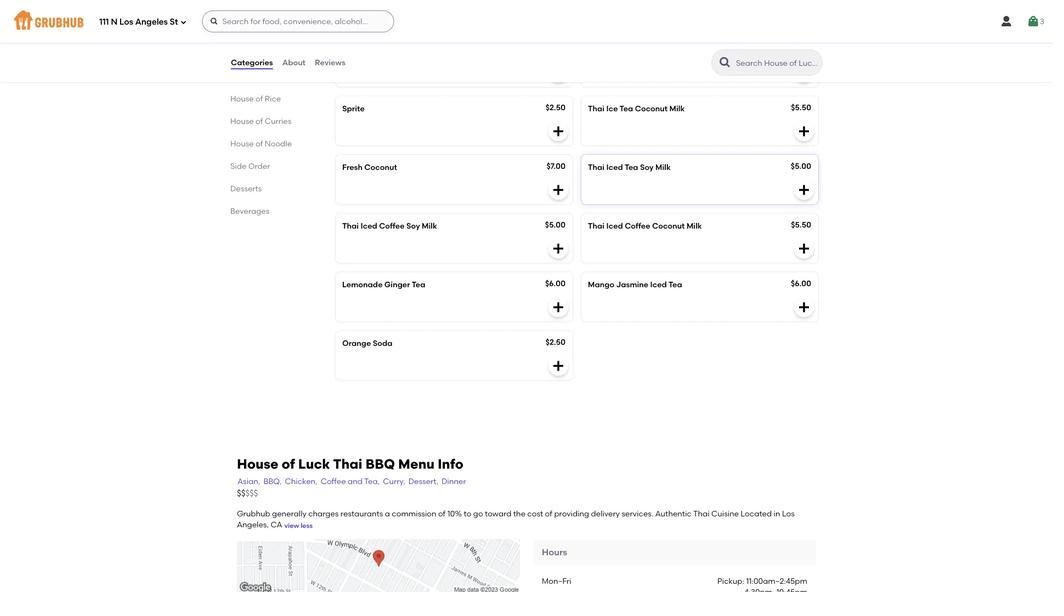 Task type: locate. For each thing, give the bounding box(es) containing it.
thai inside delivery services. authentic thai cuisine located in los angeles, ca
[[693, 509, 710, 518]]

fresh coconut
[[342, 162, 397, 172]]

1 vertical spatial $5.50
[[791, 220, 811, 229]]

house up side
[[230, 139, 254, 148]]

$6.00 for lemonade ginger tea
[[545, 279, 566, 288]]

svg image for mango jasmine iced tea
[[798, 301, 811, 314]]

of left 'main'
[[256, 38, 263, 47]]

$5.50
[[791, 103, 811, 112], [791, 220, 811, 229]]

svg image for fresh coconut
[[552, 183, 565, 197]]

Search House of Luck Thai BBQ search field
[[735, 58, 819, 68]]

1 vertical spatial los
[[782, 509, 795, 518]]

diet coke
[[588, 45, 625, 54]]

2 vertical spatial coconut
[[652, 221, 685, 230]]

thai iced coffee soy milk
[[342, 221, 437, 230]]

coffee and tea, button
[[320, 475, 380, 488]]

coconut for $5.00
[[652, 221, 685, 230]]

house for house of noodle
[[230, 139, 254, 148]]

1 $5.50 from the top
[[791, 103, 811, 112]]

los
[[119, 17, 133, 27], [782, 509, 795, 518]]

los right 'in'
[[782, 509, 795, 518]]

house inside house of main dishes
[[230, 38, 254, 47]]

$5.50 for thai ice tea coconut milk
[[791, 103, 811, 112]]

grubhub
[[237, 509, 270, 518]]

dishes
[[230, 49, 254, 58]]

svg image for thai ice tea coconut milk
[[798, 125, 811, 138]]

coke up reviews
[[342, 45, 362, 54]]

$5.00
[[791, 161, 811, 171], [545, 220, 566, 229]]

view less
[[284, 522, 313, 529]]

coconut for $2.50
[[635, 104, 668, 113]]

bbq,
[[264, 477, 282, 486]]

0 vertical spatial $5.00
[[791, 161, 811, 171]]

$$$$$
[[237, 488, 258, 498]]

milk
[[670, 104, 685, 113], [656, 162, 671, 172], [422, 221, 437, 230], [687, 221, 702, 230]]

of for noodle
[[256, 139, 263, 148]]

0 horizontal spatial los
[[119, 17, 133, 27]]

1 horizontal spatial soy
[[640, 162, 654, 172]]

orange
[[342, 338, 371, 348]]

0 vertical spatial los
[[119, 17, 133, 27]]

soy for tea
[[640, 162, 654, 172]]

of left salads
[[256, 15, 263, 24]]

iced for thai iced coffee soy milk
[[361, 221, 377, 230]]

of left curries
[[256, 117, 263, 126]]

svg image
[[1000, 15, 1013, 28], [798, 66, 811, 79], [798, 242, 811, 255], [552, 301, 565, 314]]

2 horizontal spatial coffee
[[625, 221, 650, 230]]

0 horizontal spatial soy
[[406, 221, 420, 230]]

0 horizontal spatial $6.00
[[545, 279, 566, 288]]

coffee
[[379, 221, 405, 230], [625, 221, 650, 230], [321, 477, 346, 486]]

house for house of curries
[[230, 117, 254, 126]]

house up dishes
[[230, 38, 254, 47]]

of inside house of main dishes
[[256, 38, 263, 47]]

house up house of curries
[[230, 94, 254, 103]]

house of noodle
[[230, 139, 292, 148]]

1 horizontal spatial los
[[782, 509, 795, 518]]

thai for thai iced coffee soy milk
[[342, 221, 359, 230]]

1 vertical spatial soy
[[406, 221, 420, 230]]

side order
[[230, 161, 270, 171]]

commission
[[392, 509, 436, 518]]

house down the house of rice
[[230, 117, 254, 126]]

of left noodle
[[256, 139, 263, 148]]

los right 'n'
[[119, 17, 133, 27]]

house for house of luck thai bbq menu info
[[237, 456, 278, 472]]

asian, button
[[237, 475, 261, 488]]

beverages tab
[[230, 205, 307, 217]]

of for luck
[[282, 456, 295, 472]]

house of salads tab
[[230, 14, 307, 25]]

mon–fri
[[542, 577, 571, 586]]

grubhub generally charges restaurants a commission of 10% to go toward the cost of providing
[[237, 509, 589, 518]]

services.
[[622, 509, 654, 518]]

authentic
[[655, 509, 692, 518]]

restaurants
[[341, 509, 383, 518]]

of
[[256, 15, 263, 24], [256, 38, 263, 47], [256, 94, 263, 103], [256, 117, 263, 126], [256, 139, 263, 148], [282, 456, 295, 472], [438, 509, 446, 518], [545, 509, 552, 518]]

1 vertical spatial $5.00
[[545, 220, 566, 229]]

of inside tab
[[256, 15, 263, 24]]

of up chicken,
[[282, 456, 295, 472]]

los inside delivery services. authentic thai cuisine located in los angeles, ca
[[782, 509, 795, 518]]

of for curries
[[256, 117, 263, 126]]

svg image
[[1027, 15, 1040, 28], [210, 17, 219, 26], [180, 19, 187, 26], [552, 125, 565, 138], [798, 125, 811, 138], [552, 183, 565, 197], [798, 183, 811, 197], [552, 242, 565, 255], [798, 301, 811, 314], [552, 360, 565, 373]]

los inside main navigation "navigation"
[[119, 17, 133, 27]]

house inside tab
[[230, 15, 254, 24]]

house of rice tab
[[230, 93, 307, 104]]

asian, bbq, chicken, coffee and tea, curry, dessert, dinner
[[238, 477, 466, 486]]

1 horizontal spatial coffee
[[379, 221, 405, 230]]

0 horizontal spatial $5.00
[[545, 220, 566, 229]]

milk for thai iced coffee soy milk
[[422, 221, 437, 230]]

2 $5.50 from the top
[[791, 220, 811, 229]]

1 $6.00 from the left
[[545, 279, 566, 288]]

1 horizontal spatial $5.00
[[791, 161, 811, 171]]

hours
[[542, 547, 567, 557]]

of right cost at bottom
[[545, 509, 552, 518]]

curries
[[265, 117, 291, 126]]

milk for thai ice tea coconut milk
[[670, 104, 685, 113]]

less
[[301, 522, 313, 529]]

lemonade ginger tea
[[342, 280, 425, 289]]

thai for thai ice tea coconut milk
[[588, 104, 605, 113]]

soy for coffee
[[406, 221, 420, 230]]

house of curries tab
[[230, 115, 307, 127]]

of left rice
[[256, 94, 263, 103]]

coconut
[[635, 104, 668, 113], [364, 162, 397, 172], [652, 221, 685, 230]]

thai
[[588, 104, 605, 113], [588, 162, 605, 172], [342, 221, 359, 230], [588, 221, 605, 230], [333, 456, 362, 472], [693, 509, 710, 518]]

thai for thai iced tea soy milk
[[588, 162, 605, 172]]

cuisine
[[711, 509, 739, 518]]

0 vertical spatial soy
[[640, 162, 654, 172]]

$$
[[237, 488, 245, 498]]

salads
[[265, 15, 290, 24]]

house of main dishes tab
[[230, 36, 307, 59]]

to
[[464, 509, 471, 518]]

house up house of main dishes
[[230, 15, 254, 24]]

soda
[[373, 338, 392, 348]]

2 $6.00 from the left
[[791, 279, 811, 288]]

0 horizontal spatial coffee
[[321, 477, 346, 486]]

house of luck thai bbq menu info
[[237, 456, 463, 472]]

iced
[[606, 162, 623, 172], [361, 221, 377, 230], [606, 221, 623, 230], [650, 280, 667, 289]]

$2.50
[[546, 44, 566, 53], [791, 44, 811, 53], [546, 103, 566, 112], [546, 337, 566, 347]]

main
[[265, 38, 283, 47]]

111
[[99, 17, 109, 27]]

dinner
[[442, 477, 466, 486]]

coke right diet
[[605, 45, 625, 54]]

house of curries
[[230, 117, 291, 126]]

ca
[[271, 520, 282, 530]]

generally
[[272, 509, 307, 518]]

dessert,
[[409, 477, 438, 486]]

house
[[230, 15, 254, 24], [230, 38, 254, 47], [230, 94, 254, 103], [230, 117, 254, 126], [230, 139, 254, 148], [237, 456, 278, 472]]

delivery
[[591, 509, 620, 518]]

0 horizontal spatial coke
[[342, 45, 362, 54]]

0 vertical spatial coconut
[[635, 104, 668, 113]]

dessert, button
[[408, 475, 439, 488]]

and
[[348, 477, 363, 486]]

tea
[[620, 104, 633, 113], [625, 162, 638, 172], [412, 280, 425, 289], [669, 280, 682, 289]]

of for salads
[[256, 15, 263, 24]]

svg image for $6.00
[[552, 301, 565, 314]]

toward
[[485, 509, 511, 518]]

0 vertical spatial $5.50
[[791, 103, 811, 112]]

cost
[[527, 509, 543, 518]]

$6.00
[[545, 279, 566, 288], [791, 279, 811, 288]]

1 horizontal spatial $6.00
[[791, 279, 811, 288]]

beverages
[[230, 206, 269, 216]]

1 horizontal spatial coke
[[605, 45, 625, 54]]

tab
[[230, 70, 307, 82]]

3
[[1040, 17, 1044, 26]]

house up the asian,
[[237, 456, 278, 472]]



Task type: vqa. For each thing, say whether or not it's contained in the screenshot.
charges
yes



Task type: describe. For each thing, give the bounding box(es) containing it.
milk for thai iced tea soy milk
[[656, 162, 671, 172]]

chicken,
[[285, 477, 317, 486]]

angeles,
[[237, 520, 269, 530]]

charges
[[308, 509, 339, 518]]

$7.00
[[547, 161, 566, 171]]

10%
[[447, 509, 462, 518]]

of left 10%
[[438, 509, 446, 518]]

luck
[[298, 456, 330, 472]]

house for house of rice
[[230, 94, 254, 103]]

tea for ice
[[620, 104, 633, 113]]

thai ice tea coconut milk
[[588, 104, 685, 113]]

$2.50 for sprite's svg icon
[[546, 103, 566, 112]]

svg image inside 3 button
[[1027, 15, 1040, 28]]

st
[[170, 17, 178, 27]]

a
[[385, 509, 390, 518]]

of for main
[[256, 38, 263, 47]]

curry,
[[383, 477, 405, 486]]

located
[[741, 509, 772, 518]]

$2.50 for $2.50 svg image
[[791, 44, 811, 53]]

house of rice
[[230, 94, 281, 103]]

ginger
[[384, 280, 410, 289]]

sprite
[[342, 104, 365, 113]]

milk for thai iced coffee coconut milk
[[687, 221, 702, 230]]

$2.50 for svg icon associated with orange soda
[[546, 337, 566, 347]]

of for rice
[[256, 94, 263, 103]]

go
[[473, 509, 483, 518]]

iced for thai iced tea soy milk
[[606, 162, 623, 172]]

bbq
[[366, 456, 395, 472]]

$6.00 for mango jasmine iced tea
[[791, 279, 811, 288]]

diet
[[588, 45, 603, 54]]

lemonade
[[342, 280, 383, 289]]

search icon image
[[719, 56, 732, 69]]

111 n los angeles st
[[99, 17, 178, 27]]

coffee for soy
[[379, 221, 405, 230]]

house of salads
[[230, 15, 290, 24]]

view less button
[[284, 521, 313, 531]]

categories
[[231, 58, 273, 67]]

1 coke from the left
[[342, 45, 362, 54]]

delivery services. authentic thai cuisine located in los angeles, ca
[[237, 509, 795, 530]]

thai for thai iced coffee coconut milk
[[588, 221, 605, 230]]

main navigation navigation
[[0, 0, 1053, 43]]

thai iced coffee coconut milk
[[588, 221, 702, 230]]

pickup:
[[717, 577, 744, 586]]

2 coke from the left
[[605, 45, 625, 54]]

coffee for coconut
[[625, 221, 650, 230]]

providing
[[554, 509, 589, 518]]

order
[[248, 161, 270, 171]]

svg image for thai iced coffee soy milk
[[552, 242, 565, 255]]

pickup: 11:00am–2:45pm
[[717, 577, 807, 586]]

thai iced tea soy milk
[[588, 162, 671, 172]]

dinner button
[[441, 475, 467, 488]]

about button
[[282, 43, 306, 82]]

$5.00 for thai iced tea soy milk
[[791, 161, 811, 171]]

svg image inside main navigation "navigation"
[[1000, 15, 1013, 28]]

ice
[[606, 104, 618, 113]]

1 vertical spatial coconut
[[364, 162, 397, 172]]

svg image for thai iced tea soy milk
[[798, 183, 811, 197]]

tea,
[[364, 477, 380, 486]]

jasmine
[[616, 280, 648, 289]]

bbq, button
[[263, 475, 282, 488]]

house for house of salads
[[230, 15, 254, 24]]

mango jasmine iced tea
[[588, 280, 682, 289]]

categories button
[[230, 43, 274, 82]]

iced for thai iced coffee coconut milk
[[606, 221, 623, 230]]

tea for iced
[[625, 162, 638, 172]]

mango
[[588, 280, 614, 289]]

chicken, button
[[284, 475, 318, 488]]

info
[[438, 456, 463, 472]]

view
[[284, 522, 299, 529]]

$5.50 for thai iced coffee coconut milk
[[791, 220, 811, 229]]

house for house of main dishes
[[230, 38, 254, 47]]

orange soda
[[342, 338, 392, 348]]

11:00am–2:45pm
[[746, 577, 807, 586]]

rice
[[265, 94, 281, 103]]

in
[[774, 509, 780, 518]]

house of noodle tab
[[230, 138, 307, 149]]

svg image for sprite
[[552, 125, 565, 138]]

svg image for $2.50
[[798, 66, 811, 79]]

svg image for orange soda
[[552, 360, 565, 373]]

reviews
[[315, 58, 345, 67]]

asian,
[[238, 477, 260, 486]]

n
[[111, 17, 117, 27]]

fresh
[[342, 162, 363, 172]]

$5.00 for thai iced coffee soy milk
[[545, 220, 566, 229]]

svg image for $5.50
[[798, 242, 811, 255]]

3 button
[[1027, 12, 1044, 31]]

curry, button
[[382, 475, 406, 488]]

noodle
[[265, 139, 292, 148]]

side order tab
[[230, 160, 307, 172]]

desserts
[[230, 184, 262, 193]]

tea for ginger
[[412, 280, 425, 289]]

the
[[513, 509, 526, 518]]

reviews button
[[314, 43, 346, 82]]

about
[[282, 58, 306, 67]]

Search for food, convenience, alcohol... search field
[[202, 10, 394, 32]]

angeles
[[135, 17, 168, 27]]

desserts tab
[[230, 183, 307, 194]]

menu
[[398, 456, 435, 472]]

side
[[230, 161, 246, 171]]

house of main dishes
[[230, 38, 283, 58]]



